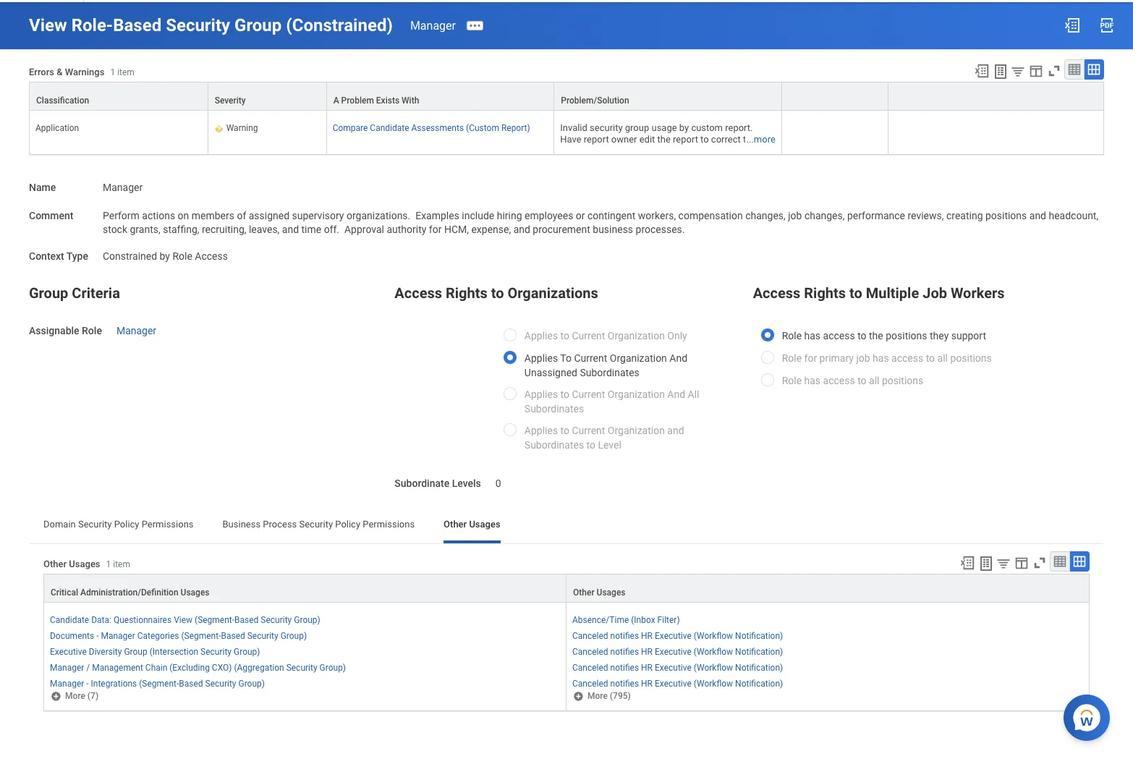 Task type: locate. For each thing, give the bounding box(es) containing it.
1 up classification popup button at the top left
[[110, 68, 115, 78]]

1 horizontal spatial job
[[857, 353, 871, 364]]

3 canceled notifies hr executive (workflow notification) from the top
[[573, 663, 784, 674]]

2 horizontal spatial other
[[573, 588, 595, 598]]

1 vertical spatial other
[[43, 559, 67, 570]]

domain
[[43, 519, 76, 530]]

(aggregation
[[234, 663, 284, 674]]

2 permissions from the left
[[363, 519, 415, 530]]

1 horizontal spatial policy
[[335, 519, 361, 530]]

0 vertical spatial toolbar
[[968, 59, 1105, 82]]

1 more from the left
[[65, 692, 85, 702]]

more left (7)
[[65, 692, 85, 702]]

1 vertical spatial (segment-
[[181, 631, 221, 642]]

data:
[[91, 615, 111, 626]]

assessments
[[412, 123, 464, 133]]

business
[[223, 519, 261, 530]]

current up level
[[572, 425, 606, 437]]

4 applies from the top
[[525, 425, 558, 437]]

1 canceled notifies hr executive (workflow notification) from the top
[[573, 631, 784, 642]]

0 vertical spatial fullscreen image
[[1047, 63, 1063, 79]]

contingent
[[588, 210, 636, 222]]

current for unassigned
[[574, 353, 608, 364]]

&
[[57, 67, 63, 78]]

0 horizontal spatial by
[[160, 251, 170, 262]]

0 horizontal spatial rights
[[446, 285, 488, 302]]

current up "applies to current organization and unassigned subordinates" at the top
[[572, 330, 606, 342]]

to up role for primary job has access to all positions
[[858, 330, 867, 342]]

0 vertical spatial group
[[235, 15, 282, 35]]

0 vertical spatial job
[[789, 210, 802, 222]]

canceled notifies hr executive (workflow notification) for first canceled notifies hr executive (workflow notification) link
[[573, 631, 784, 642]]

a
[[333, 96, 339, 106]]

and for applies to current organization and unassigned subordinates
[[670, 353, 688, 364]]

1 vertical spatial and
[[668, 389, 686, 401]]

- for documents
[[96, 631, 99, 642]]

2 canceled notifies hr executive (workflow notification) link from the top
[[573, 645, 784, 658]]

more left the (795)
[[588, 692, 608, 702]]

0 vertical spatial manager link
[[410, 18, 456, 32]]

and left time
[[282, 224, 299, 235]]

warning element
[[226, 120, 258, 133]]

errors
[[29, 67, 54, 78]]

0 vertical spatial expand table image
[[1087, 62, 1102, 77]]

1 vertical spatial 1
[[106, 560, 111, 570]]

subordinates inside the applies to current organization and all subordinates
[[525, 403, 584, 415]]

by right usage
[[680, 122, 689, 133]]

organization up level
[[608, 425, 665, 437]]

has down role has access to the positions they support
[[873, 353, 890, 364]]

export to excel image left export to worksheets image
[[974, 63, 990, 79]]

chain
[[145, 663, 167, 674]]

documents - manager categories (segment-based security group)
[[50, 631, 307, 642]]

subordinates for to
[[580, 367, 640, 379]]

0 horizontal spatial export to excel image
[[974, 63, 990, 79]]

canceled
[[573, 631, 609, 642], [573, 647, 609, 658], [573, 663, 609, 674], [573, 679, 609, 690]]

processes.
[[636, 224, 685, 235]]

1 notification) from the top
[[736, 631, 784, 642]]

warning
[[226, 123, 258, 133]]

subordinates for to
[[525, 403, 584, 415]]

select to filter grid data image
[[1011, 64, 1027, 79]]

procurement
[[533, 224, 591, 235]]

2 canceled from the top
[[573, 647, 609, 658]]

1 vertical spatial fullscreen image
[[1032, 555, 1048, 571]]

select to filter grid data image
[[996, 556, 1012, 571]]

0 horizontal spatial candidate
[[50, 615, 89, 626]]

applies for applies to current organization only
[[525, 330, 558, 342]]

examples
[[416, 210, 460, 222]]

0 horizontal spatial group
[[29, 285, 68, 302]]

a problem exists with button
[[327, 83, 554, 110]]

0 horizontal spatial items selected list
[[50, 613, 369, 690]]

role inside group criteria 'group'
[[82, 325, 102, 337]]

group
[[235, 15, 282, 35], [29, 285, 68, 302], [124, 647, 147, 658]]

0 horizontal spatial view
[[29, 15, 67, 35]]

view left role-
[[29, 15, 67, 35]]

1 vertical spatial for
[[805, 353, 817, 364]]

organization down "applies to current organization and unassigned subordinates" at the top
[[608, 389, 665, 401]]

rights for multiple
[[805, 285, 846, 302]]

other down levels
[[444, 519, 467, 530]]

changes, right 'compensation'
[[746, 210, 786, 222]]

0 vertical spatial by
[[680, 122, 689, 133]]

0 horizontal spatial all
[[870, 375, 880, 387]]

toolbar for 1
[[953, 552, 1090, 574]]

0 horizontal spatial for
[[429, 224, 442, 235]]

candidate
[[370, 123, 409, 133], [50, 615, 89, 626]]

problem/solution button
[[555, 83, 782, 110]]

usages down 0 at the left bottom of page
[[469, 519, 501, 530]]

0 horizontal spatial permissions
[[142, 519, 194, 530]]

0 vertical spatial export to excel image
[[1064, 17, 1082, 34]]

applies to current organization and subordinates to level
[[525, 425, 685, 451]]

organization for applies to current organization and subordinates to level
[[608, 425, 665, 437]]

subordinates down unassigned
[[525, 403, 584, 415]]

export to excel image
[[1064, 17, 1082, 34], [974, 63, 990, 79]]

questionnaires
[[114, 615, 172, 626]]

for inside access rights to multiple job workers group
[[805, 353, 817, 364]]

support
[[952, 330, 987, 342]]

group up severity popup button
[[235, 15, 282, 35]]

access
[[824, 330, 856, 342], [892, 353, 924, 364], [824, 375, 856, 387]]

1 canceled from the top
[[573, 631, 609, 642]]

include
[[462, 210, 495, 222]]

2 vertical spatial subordinates
[[525, 440, 584, 451]]

0 vertical spatial all
[[938, 353, 948, 364]]

0 vertical spatial item
[[117, 68, 135, 78]]

fullscreen image left table icon
[[1032, 555, 1048, 571]]

toolbar
[[968, 59, 1105, 82], [953, 552, 1090, 574]]

candidate data: questionnaires view (segment-based security group) link
[[50, 613, 321, 626]]

2 rights from the left
[[805, 285, 846, 302]]

canceled for 1st canceled notifies hr executive (workflow notification) link from the bottom
[[573, 679, 609, 690]]

1 horizontal spatial access
[[395, 285, 442, 302]]

2 cell from the left
[[889, 111, 1105, 155]]

1 vertical spatial export to excel image
[[974, 63, 990, 79]]

0 vertical spatial subordinates
[[580, 367, 640, 379]]

job
[[789, 210, 802, 222], [857, 353, 871, 364]]

0 vertical spatial for
[[429, 224, 442, 235]]

by inside invalid security group usage by custom report. have report owner edit the report to correct the problem.
[[680, 122, 689, 133]]

security
[[166, 15, 230, 35], [78, 519, 112, 530], [299, 519, 333, 530], [261, 615, 292, 626], [247, 631, 279, 642], [201, 647, 232, 658], [286, 663, 318, 674], [205, 679, 236, 690]]

(segment- down candidate data: questionnaires view (segment-based security group)
[[181, 631, 221, 642]]

other usages down levels
[[444, 519, 501, 530]]

4 notifies from the top
[[611, 679, 639, 690]]

context type
[[29, 251, 88, 262]]

1 horizontal spatial changes,
[[805, 210, 845, 222]]

workers
[[951, 285, 1005, 302]]

to left multiple
[[850, 285, 863, 302]]

subordinates up the applies to current organization and all subordinates
[[580, 367, 640, 379]]

positions down support
[[951, 353, 992, 364]]

problem/solution
[[561, 96, 630, 106]]

candidate up the documents
[[50, 615, 89, 626]]

other up absence/time
[[573, 588, 595, 598]]

0 horizontal spatial other
[[43, 559, 67, 570]]

manager link for assignable role
[[116, 322, 156, 337]]

and inside "applies to current organization and unassigned subordinates"
[[670, 353, 688, 364]]

to down unassigned
[[561, 389, 570, 401]]

1 vertical spatial manager link
[[116, 322, 156, 337]]

all down they
[[938, 353, 948, 364]]

(segment-
[[195, 615, 235, 626], [181, 631, 221, 642], [139, 679, 179, 690]]

manager link inside group criteria 'group'
[[116, 322, 156, 337]]

and down the applies to current organization and all subordinates
[[668, 425, 685, 437]]

reviews,
[[908, 210, 944, 222]]

current
[[572, 330, 606, 342], [574, 353, 608, 364], [572, 389, 606, 401], [572, 425, 606, 437]]

(segment- for view
[[195, 615, 235, 626]]

1 canceled notifies hr executive (workflow notification) link from the top
[[573, 629, 784, 642]]

hiring
[[497, 210, 522, 222]]

2 notifies from the top
[[611, 647, 639, 658]]

more (795) button
[[573, 690, 633, 702]]

1 horizontal spatial other
[[444, 519, 467, 530]]

- up (7)
[[86, 679, 89, 690]]

0 horizontal spatial manager link
[[116, 322, 156, 337]]

0 vertical spatial other
[[444, 519, 467, 530]]

group criteria button
[[29, 285, 120, 302]]

1 vertical spatial group
[[29, 285, 68, 302]]

0 horizontal spatial job
[[789, 210, 802, 222]]

(workflow for first canceled notifies hr executive (workflow notification) link
[[694, 631, 733, 642]]

0 horizontal spatial policy
[[114, 519, 139, 530]]

0 vertical spatial has
[[805, 330, 821, 342]]

access inside context type element
[[195, 251, 228, 262]]

assignable
[[29, 325, 79, 337]]

export to excel image for view role-based security group (constrained)
[[1064, 17, 1082, 34]]

access up primary
[[824, 330, 856, 342]]

1 horizontal spatial candidate
[[370, 123, 409, 133]]

2 horizontal spatial the
[[870, 330, 884, 342]]

1 horizontal spatial export to excel image
[[1064, 17, 1082, 34]]

0 horizontal spatial report
[[584, 134, 609, 145]]

organization left only
[[608, 330, 665, 342]]

organization inside applies to current organization and subordinates to level
[[608, 425, 665, 437]]

group up management
[[124, 647, 147, 658]]

usage
[[652, 122, 677, 133]]

role has access to the positions they support
[[782, 330, 987, 342]]

1 (workflow from the top
[[694, 631, 733, 642]]

view role-based security group (constrained)
[[29, 15, 393, 35]]

0 horizontal spatial more
[[65, 692, 85, 702]]

1 horizontal spatial by
[[680, 122, 689, 133]]

current for all
[[572, 389, 606, 401]]

expand table image right table image
[[1087, 62, 1102, 77]]

export to excel image
[[960, 555, 976, 571]]

hcm,
[[444, 224, 469, 235]]

3 (workflow from the top
[[694, 663, 733, 674]]

1 vertical spatial has
[[873, 353, 890, 364]]

cell
[[783, 111, 889, 155], [889, 111, 1105, 155]]

access down primary
[[824, 375, 856, 387]]

severity
[[215, 96, 246, 106]]

4 hr from the top
[[642, 679, 653, 690]]

1 horizontal spatial more
[[588, 692, 608, 702]]

and down only
[[670, 353, 688, 364]]

2 vertical spatial group
[[124, 647, 147, 658]]

policy right process
[[335, 519, 361, 530]]

1 vertical spatial click to view/edit grid preferences image
[[1014, 555, 1030, 571]]

2 notification) from the top
[[736, 647, 784, 658]]

expand table image for 1
[[1073, 555, 1087, 569]]

compare
[[333, 123, 368, 133]]

tab list containing domain security policy permissions
[[29, 509, 1105, 544]]

items selected list containing absence/time (inbox filter)
[[573, 613, 807, 690]]

application element
[[35, 120, 79, 133]]

0 horizontal spatial -
[[86, 679, 89, 690]]

group criteria
[[29, 285, 120, 302]]

expand table image right table icon
[[1073, 555, 1087, 569]]

the down usage
[[658, 134, 671, 145]]

2 more from the left
[[588, 692, 608, 702]]

to left level
[[587, 440, 596, 451]]

applies inside the applies to current organization and all subordinates
[[525, 389, 558, 401]]

1 vertical spatial by
[[160, 251, 170, 262]]

name element
[[103, 173, 143, 195]]

application
[[35, 123, 79, 133]]

severity button
[[208, 83, 326, 110]]

current right to
[[574, 353, 608, 364]]

fullscreen image left table image
[[1047, 63, 1063, 79]]

all down role for primary job has access to all positions
[[870, 375, 880, 387]]

notifies
[[611, 631, 639, 642], [611, 647, 639, 658], [611, 663, 639, 674], [611, 679, 639, 690]]

fullscreen image
[[1047, 63, 1063, 79], [1032, 555, 1048, 571]]

performance
[[848, 210, 906, 222]]

other usages up absence/time
[[573, 588, 626, 598]]

expand table image for warnings
[[1087, 62, 1102, 77]]

1 policy from the left
[[114, 519, 139, 530]]

table image
[[1053, 555, 1068, 569]]

more for more (795)
[[588, 692, 608, 702]]

manager down criteria at left
[[116, 325, 156, 337]]

primary
[[820, 353, 854, 364]]

1 horizontal spatial for
[[805, 353, 817, 364]]

3 canceled notifies hr executive (workflow notification) link from the top
[[573, 660, 784, 674]]

item up administration/definition on the left of the page
[[113, 560, 130, 570]]

toolbar for warnings
[[968, 59, 1105, 82]]

1 items selected list from the left
[[50, 613, 369, 690]]

has for role has access to the positions they support
[[805, 330, 821, 342]]

subordinates left level
[[525, 440, 584, 451]]

(constrained)
[[286, 15, 393, 35]]

view
[[29, 15, 67, 35], [174, 615, 193, 626]]

items selected list
[[50, 613, 369, 690], [573, 613, 807, 690]]

item
[[117, 68, 135, 78], [113, 560, 130, 570]]

2 vertical spatial (segment-
[[139, 679, 179, 690]]

click to view/edit grid preferences image
[[1029, 63, 1045, 79], [1014, 555, 1030, 571]]

by
[[680, 122, 689, 133], [160, 251, 170, 262]]

1 rights from the left
[[446, 285, 488, 302]]

usages up candidate data: questionnaires view (segment-based security group) link
[[181, 588, 210, 598]]

items selected list containing candidate data: questionnaires view (segment-based security group)
[[50, 613, 369, 690]]

1 horizontal spatial report
[[673, 134, 699, 145]]

1 vertical spatial toolbar
[[953, 552, 1090, 574]]

1 vertical spatial job
[[857, 353, 871, 364]]

2 vertical spatial has
[[805, 375, 821, 387]]

0 horizontal spatial other usages
[[444, 519, 501, 530]]

1 vertical spatial -
[[86, 679, 89, 690]]

owner
[[612, 134, 637, 145]]

the down report.
[[743, 134, 757, 145]]

by down 'staffing,'
[[160, 251, 170, 262]]

critical
[[51, 588, 78, 598]]

1 horizontal spatial permissions
[[363, 519, 415, 530]]

current down "applies to current organization and unassigned subordinates" at the top
[[572, 389, 606, 401]]

organization for applies to current organization and unassigned subordinates
[[610, 353, 667, 364]]

1 horizontal spatial manager link
[[410, 18, 456, 32]]

current inside the applies to current organization and all subordinates
[[572, 389, 606, 401]]

2 vertical spatial other
[[573, 588, 595, 598]]

0 vertical spatial and
[[670, 353, 688, 364]]

4 canceled notifies hr executive (workflow notification) from the top
[[573, 679, 784, 690]]

context
[[29, 251, 64, 262]]

(segment- up the documents - manager categories (segment-based security group) link
[[195, 615, 235, 626]]

row
[[29, 82, 1105, 111], [29, 111, 1105, 157], [43, 574, 1090, 604], [43, 603, 1090, 712]]

rights for organizations
[[446, 285, 488, 302]]

recruiting,
[[202, 224, 247, 235]]

view role-based security group (constrained) main content
[[0, 2, 1134, 765]]

current for subordinates
[[572, 425, 606, 437]]

1 vertical spatial subordinates
[[525, 403, 584, 415]]

subordinate
[[395, 478, 450, 490]]

assignable role
[[29, 325, 102, 337]]

perform
[[103, 210, 140, 222]]

2 vertical spatial access
[[824, 375, 856, 387]]

for down 'examples'
[[429, 224, 442, 235]]

1 changes, from the left
[[746, 210, 786, 222]]

(795)
[[610, 692, 631, 702]]

canceled for third canceled notifies hr executive (workflow notification) link from the bottom of the view role-based security group (constrained) main content
[[573, 647, 609, 658]]

subordinates inside "applies to current organization and unassigned subordinates"
[[580, 367, 640, 379]]

report down security
[[584, 134, 609, 145]]

manager link up a problem exists with popup button
[[410, 18, 456, 32]]

more (7) button
[[50, 690, 100, 702]]

and for applies to current organization and all subordinates
[[668, 389, 686, 401]]

0 vertical spatial 1
[[110, 68, 115, 78]]

/
[[86, 663, 90, 674]]

members
[[192, 210, 235, 222]]

0 vertical spatial (segment-
[[195, 615, 235, 626]]

1 horizontal spatial group
[[124, 647, 147, 658]]

4 notification) from the top
[[736, 679, 784, 690]]

has down primary
[[805, 375, 821, 387]]

2 items selected list from the left
[[573, 613, 807, 690]]

item up classification popup button at the top left
[[117, 68, 135, 78]]

current inside "applies to current organization and unassigned subordinates"
[[574, 353, 608, 364]]

notification) for first canceled notifies hr executive (workflow notification) link
[[736, 631, 784, 642]]

severity image
[[214, 123, 223, 135]]

and left headcount,
[[1030, 210, 1047, 222]]

1 horizontal spatial rights
[[805, 285, 846, 302]]

problem.
[[561, 146, 598, 156]]

policy up other usages 1 item
[[114, 519, 139, 530]]

1 horizontal spatial -
[[96, 631, 99, 642]]

rights down 'hcm,'
[[446, 285, 488, 302]]

other up the critical
[[43, 559, 67, 570]]

usages up absence/time
[[597, 588, 626, 598]]

for left primary
[[805, 353, 817, 364]]

(7)
[[88, 692, 99, 702]]

current inside applies to current organization and subordinates to level
[[572, 425, 606, 437]]

to down custom
[[701, 134, 709, 145]]

applies inside "applies to current organization and unassigned subordinates"
[[525, 353, 558, 364]]

2 canceled notifies hr executive (workflow notification) from the top
[[573, 647, 784, 658]]

more
[[65, 692, 85, 702], [588, 692, 608, 702]]

the up role for primary job has access to all positions
[[870, 330, 884, 342]]

3 notification) from the top
[[736, 663, 784, 674]]

expand table image
[[1087, 62, 1102, 77], [1073, 555, 1087, 569]]

1 vertical spatial other usages
[[573, 588, 626, 598]]

- down data:
[[96, 631, 99, 642]]

organizations.
[[347, 210, 411, 222]]

group down context
[[29, 285, 68, 302]]

organization inside "applies to current organization and unassigned subordinates"
[[610, 353, 667, 364]]

manager up perform
[[103, 182, 143, 193]]

1 horizontal spatial other usages
[[573, 588, 626, 598]]

1 vertical spatial item
[[113, 560, 130, 570]]

manager link
[[410, 18, 456, 32], [116, 322, 156, 337]]

view up the documents - manager categories (segment-based security group) link
[[174, 615, 193, 626]]

2 horizontal spatial access
[[753, 285, 801, 302]]

0 horizontal spatial changes,
[[746, 210, 786, 222]]

to left organizations
[[491, 285, 504, 302]]

0 horizontal spatial access
[[195, 251, 228, 262]]

1 vertical spatial candidate
[[50, 615, 89, 626]]

4 (workflow from the top
[[694, 679, 733, 690]]

click to view/edit grid preferences image right select to filter grid data image
[[1029, 63, 1045, 79]]

business process security policy permissions
[[223, 519, 415, 530]]

1 horizontal spatial items selected list
[[573, 613, 807, 690]]

0 vertical spatial candidate
[[370, 123, 409, 133]]

manager link down criteria at left
[[116, 322, 156, 337]]

and inside the applies to current organization and all subordinates
[[668, 389, 686, 401]]

1 applies from the top
[[525, 330, 558, 342]]

rights up primary
[[805, 285, 846, 302]]

candidate down exists
[[370, 123, 409, 133]]

by inside context type element
[[160, 251, 170, 262]]

click to view/edit grid preferences image for warnings
[[1029, 63, 1045, 79]]

organization for applies to current organization and all subordinates
[[608, 389, 665, 401]]

1 up administration/definition on the left of the page
[[106, 560, 111, 570]]

applies inside applies to current organization and subordinates to level
[[525, 425, 558, 437]]

notification) for third canceled notifies hr executive (workflow notification) link
[[736, 663, 784, 674]]

group) inside "link"
[[234, 647, 260, 658]]

manager up more (7) dropdown button
[[50, 679, 84, 690]]

other usages 1 item
[[43, 559, 130, 570]]

2 (workflow from the top
[[694, 647, 733, 658]]

3 applies from the top
[[525, 389, 558, 401]]

positions right creating
[[986, 210, 1028, 222]]

1 vertical spatial expand table image
[[1073, 555, 1087, 569]]

usages inside critical administration/definition usages popup button
[[181, 588, 210, 598]]

4 canceled from the top
[[573, 679, 609, 690]]

2 applies from the top
[[525, 353, 558, 364]]

based
[[113, 15, 162, 35], [235, 615, 259, 626], [221, 631, 245, 642], [179, 679, 203, 690]]

applies to current organization and unassigned subordinates
[[525, 353, 688, 379]]

row containing invalid security group usage by custom report. have report owner edit the report to correct the problem.
[[29, 111, 1105, 157]]

organization down the applies to current organization only on the top of the page
[[610, 353, 667, 364]]

2 horizontal spatial group
[[235, 15, 282, 35]]

and left 'all'
[[668, 389, 686, 401]]

access down role has access to the positions they support
[[892, 353, 924, 364]]

0 vertical spatial click to view/edit grid preferences image
[[1029, 63, 1045, 79]]

row containing classification
[[29, 82, 1105, 111]]

organization inside the applies to current organization and all subordinates
[[608, 389, 665, 401]]

criteria
[[72, 285, 120, 302]]

has up primary
[[805, 330, 821, 342]]

(segment- down chain
[[139, 679, 179, 690]]

3 canceled from the top
[[573, 663, 609, 674]]

changes, left 'performance'
[[805, 210, 845, 222]]

2 hr from the top
[[642, 647, 653, 658]]

tab list
[[29, 509, 1105, 544]]

have
[[561, 134, 582, 145]]

click to view/edit grid preferences image right select to filter grid data icon
[[1014, 555, 1030, 571]]

0 vertical spatial other usages
[[444, 519, 501, 530]]

export to excel image left view printable version (pdf) icon
[[1064, 17, 1082, 34]]

0 vertical spatial -
[[96, 631, 99, 642]]

report down usage
[[673, 134, 699, 145]]

0 vertical spatial access
[[824, 330, 856, 342]]

access rights to multiple job workers group
[[753, 282, 1105, 400]]

1 cell from the left
[[783, 111, 889, 155]]

1 vertical spatial view
[[174, 615, 193, 626]]



Task type: describe. For each thing, give the bounding box(es) containing it.
name
[[29, 182, 56, 193]]

4 canceled notifies hr executive (workflow notification) link from the top
[[573, 676, 784, 690]]

subordinate levels element
[[496, 469, 502, 491]]

notification) for third canceled notifies hr executive (workflow notification) link from the bottom of the view role-based security group (constrained) main content
[[736, 647, 784, 658]]

group inside "link"
[[124, 647, 147, 658]]

1 horizontal spatial the
[[743, 134, 757, 145]]

1 vertical spatial all
[[870, 375, 880, 387]]

access for access rights to multiple job workers
[[753, 285, 801, 302]]

applies to current organization only
[[525, 330, 688, 342]]

0 horizontal spatial the
[[658, 134, 671, 145]]

cxo)
[[212, 663, 232, 674]]

1 vertical spatial access
[[892, 353, 924, 364]]

canceled notifies hr executive (workflow notification) for third canceled notifies hr executive (workflow notification) link
[[573, 663, 784, 674]]

critical administration/definition usages button
[[44, 575, 566, 602]]

access for all
[[824, 375, 856, 387]]

or
[[576, 210, 585, 222]]

manager link for view role-based security group (constrained)
[[410, 18, 456, 32]]

more for more (7)
[[65, 692, 85, 702]]

level
[[598, 440, 622, 451]]

warnings
[[65, 67, 105, 78]]

positions down role for primary job has access to all positions
[[882, 375, 924, 387]]

applies for applies to current organization and unassigned subordinates
[[525, 353, 558, 364]]

1 horizontal spatial all
[[938, 353, 948, 364]]

access rights to organizations group
[[395, 282, 739, 492]]

business
[[593, 224, 634, 235]]

comment
[[29, 210, 73, 222]]

applies to current organization and all subordinates
[[525, 389, 700, 415]]

fullscreen image for warnings
[[1047, 63, 1063, 79]]

domain security policy permissions
[[43, 519, 194, 530]]

positions inside perform actions on members of assigned supervisory organizations.  examples include hiring employees or contingent workers, compensation changes, job changes, performance reviews, creating positions and headcount, stock grants, staffing, recruiting, leaves, and time off.  approval authority for hcm, expense, and procurement business processes.
[[986, 210, 1028, 222]]

group
[[625, 122, 650, 133]]

report)
[[502, 123, 530, 133]]

for inside perform actions on members of assigned supervisory organizations.  examples include hiring employees or contingent workers, compensation changes, job changes, performance reviews, creating positions and headcount, stock grants, staffing, recruiting, leaves, and time off.  approval authority for hcm, expense, and procurement business processes.
[[429, 224, 442, 235]]

0 vertical spatial view
[[29, 15, 67, 35]]

employees
[[525, 210, 574, 222]]

items selected list for more (795)
[[573, 613, 807, 690]]

diversity
[[89, 647, 122, 658]]

to down they
[[926, 353, 935, 364]]

3 hr from the top
[[642, 663, 653, 674]]

correct
[[712, 134, 741, 145]]

to down role for primary job has access to all positions
[[858, 375, 867, 387]]

custom
[[692, 122, 723, 133]]

invalid
[[561, 122, 588, 133]]

applies for applies to current organization and all subordinates
[[525, 389, 558, 401]]

access rights to organizations button
[[395, 285, 599, 302]]

and inside applies to current organization and subordinates to level
[[668, 425, 685, 437]]

1 hr from the top
[[642, 631, 653, 642]]

row containing candidate data: questionnaires view (segment-based security group)
[[43, 603, 1090, 712]]

other inside popup button
[[573, 588, 595, 598]]

subordinate levels
[[395, 478, 481, 490]]

to down the applies to current organization and all subordinates
[[561, 425, 570, 437]]

usages inside tab list
[[469, 519, 501, 530]]

constrained by role access
[[103, 251, 228, 262]]

item inside errors & warnings 1 item
[[117, 68, 135, 78]]

(excluding
[[170, 663, 210, 674]]

1 inside errors & warnings 1 item
[[110, 68, 115, 78]]

fullscreen image for 1
[[1032, 555, 1048, 571]]

classification button
[[30, 83, 208, 110]]

creating
[[947, 210, 984, 222]]

exists
[[376, 96, 400, 106]]

positions up role for primary job has access to all positions
[[886, 330, 928, 342]]

canceled notifies hr executive (workflow notification) for third canceled notifies hr executive (workflow notification) link from the bottom of the view role-based security group (constrained) main content
[[573, 647, 784, 658]]

only
[[668, 330, 688, 342]]

approval
[[345, 224, 384, 235]]

2 report from the left
[[673, 134, 699, 145]]

with
[[402, 96, 419, 106]]

categories
[[137, 631, 179, 642]]

security inside "link"
[[201, 647, 232, 658]]

manager left /
[[50, 663, 84, 674]]

usages inside other usages popup button
[[597, 588, 626, 598]]

1 notifies from the top
[[611, 631, 639, 642]]

report.
[[726, 122, 753, 133]]

3 notifies from the top
[[611, 663, 639, 674]]

executive inside "link"
[[50, 647, 87, 658]]

applies for applies to current organization and subordinates to level
[[525, 425, 558, 437]]

assigned
[[249, 210, 290, 222]]

context type element
[[103, 242, 228, 264]]

organization for applies to current organization only
[[608, 330, 665, 342]]

of
[[237, 210, 246, 222]]

process
[[263, 519, 297, 530]]

job inside perform actions on members of assigned supervisory organizations.  examples include hiring employees or contingent workers, compensation changes, job changes, performance reviews, creating positions and headcount, stock grants, staffing, recruiting, leaves, and time off.  approval authority for hcm, expense, and procurement business processes.
[[789, 210, 802, 222]]

manager / management chain (excluding cxo) (aggregation security group) link
[[50, 660, 346, 674]]

on
[[178, 210, 189, 222]]

(inbox
[[631, 615, 656, 626]]

(segment- for categories
[[181, 631, 221, 642]]

documents
[[50, 631, 94, 642]]

click to view/edit grid preferences image for 1
[[1014, 555, 1030, 571]]

table image
[[1068, 62, 1082, 77]]

perform actions on members of assigned supervisory organizations.  examples include hiring employees or contingent workers, compensation changes, job changes, performance reviews, creating positions and headcount, stock grants, staffing, recruiting, leaves, and time off.  approval authority for hcm, expense, and procurement business processes.
[[103, 210, 1102, 235]]

role for role has access to all positions
[[782, 375, 802, 387]]

2 policy from the left
[[335, 519, 361, 530]]

job inside group
[[857, 353, 871, 364]]

other usages inside tab list
[[444, 519, 501, 530]]

view printable version (pdf) image
[[1099, 17, 1116, 34]]

role for role for primary job has access to all positions
[[782, 353, 802, 364]]

role inside context type element
[[173, 251, 192, 262]]

(workflow for third canceled notifies hr executive (workflow notification) link
[[694, 663, 733, 674]]

manager - integrations (segment-based security group) link
[[50, 676, 265, 690]]

invalid security group usage by custom report. have report owner edit the report to correct the problem.
[[561, 122, 759, 156]]

item inside other usages 1 item
[[113, 560, 130, 570]]

...more
[[747, 134, 776, 145]]

notification) for 1st canceled notifies hr executive (workflow notification) link from the bottom
[[736, 679, 784, 690]]

(workflow for third canceled notifies hr executive (workflow notification) link from the bottom of the view role-based security group (constrained) main content
[[694, 647, 733, 658]]

more (795)
[[588, 692, 631, 702]]

other usages inside popup button
[[573, 588, 626, 598]]

compare candidate assessments (custom report)
[[333, 123, 530, 133]]

(workflow for 1st canceled notifies hr executive (workflow notification) link from the bottom
[[694, 679, 733, 690]]

executive diversity group (intersection security group)
[[50, 647, 260, 658]]

has for role has access to all positions
[[805, 375, 821, 387]]

other inside tab list
[[444, 519, 467, 530]]

stock
[[103, 224, 127, 235]]

access for access rights to organizations
[[395, 285, 442, 302]]

canceled for first canceled notifies hr executive (workflow notification) link
[[573, 631, 609, 642]]

- for manager
[[86, 679, 89, 690]]

manager up a problem exists with popup button
[[410, 18, 456, 32]]

subordinates inside applies to current organization and subordinates to level
[[525, 440, 584, 451]]

1 inside other usages 1 item
[[106, 560, 111, 570]]

more (7)
[[65, 692, 99, 702]]

2 changes, from the left
[[805, 210, 845, 222]]

manager up diversity at left bottom
[[101, 631, 135, 642]]

canceled for third canceled notifies hr executive (workflow notification) link
[[573, 663, 609, 674]]

to inside invalid security group usage by custom report. have report owner edit the report to correct the problem.
[[701, 134, 709, 145]]

role-
[[71, 15, 113, 35]]

organizations
[[508, 285, 599, 302]]

manager / management chain (excluding cxo) (aggregation security group)
[[50, 663, 346, 674]]

expense,
[[472, 224, 511, 235]]

problem
[[341, 96, 374, 106]]

access rights to multiple job workers
[[753, 285, 1005, 302]]

group inside 'group'
[[29, 285, 68, 302]]

usages up the critical
[[69, 559, 100, 570]]

candidate data: questionnaires view (segment-based security group)
[[50, 615, 321, 626]]

to up to
[[561, 330, 570, 342]]

role has access to all positions
[[782, 375, 924, 387]]

a problem exists with
[[333, 96, 419, 106]]

classification
[[36, 96, 89, 106]]

1 permissions from the left
[[142, 519, 194, 530]]

security
[[590, 122, 623, 133]]

1 report from the left
[[584, 134, 609, 145]]

the inside access rights to multiple job workers group
[[870, 330, 884, 342]]

access for the
[[824, 330, 856, 342]]

absence/time (inbox filter)
[[573, 615, 680, 626]]

edit
[[640, 134, 655, 145]]

absence/time (inbox filter) link
[[573, 613, 680, 626]]

filter)
[[658, 615, 680, 626]]

leaves,
[[249, 224, 280, 235]]

1 horizontal spatial view
[[174, 615, 193, 626]]

management
[[92, 663, 143, 674]]

export to excel image for errors & warnings
[[974, 63, 990, 79]]

errors & warnings 1 item
[[29, 67, 135, 78]]

canceled notifies hr executive (workflow notification) for 1st canceled notifies hr executive (workflow notification) link from the bottom
[[573, 679, 784, 690]]

tab list inside view role-based security group (constrained) main content
[[29, 509, 1105, 544]]

to inside the applies to current organization and all subordinates
[[561, 389, 570, 401]]

headcount,
[[1049, 210, 1099, 222]]

export to worksheets image
[[993, 63, 1010, 80]]

manager inside group criteria 'group'
[[116, 325, 156, 337]]

group criteria group
[[29, 282, 380, 339]]

and down hiring
[[514, 224, 531, 235]]

items selected list for more (7)
[[50, 613, 369, 690]]

critical administration/definition usages column header
[[43, 574, 567, 604]]

row containing critical administration/definition usages
[[43, 574, 1090, 604]]

export to worksheets image
[[978, 555, 995, 573]]

role for role has access to the positions they support
[[782, 330, 802, 342]]

integrations
[[91, 679, 137, 690]]



Task type: vqa. For each thing, say whether or not it's contained in the screenshot.
Actions
yes



